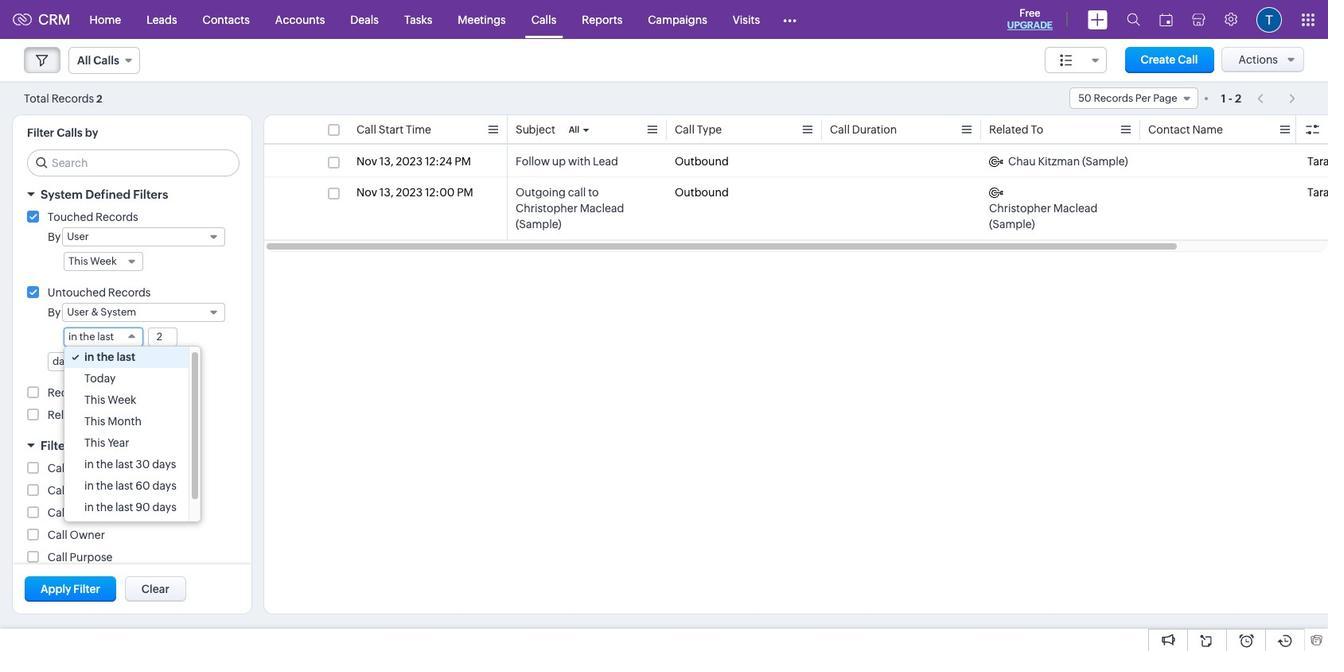 Task type: vqa. For each thing, say whether or not it's contained in the screenshot.
salesinbox link
no



Task type: locate. For each thing, give the bounding box(es) containing it.
filter
[[27, 127, 54, 139], [41, 439, 70, 453], [73, 584, 100, 596]]

last inside "field"
[[97, 331, 114, 343]]

1 nov from the top
[[357, 155, 377, 168]]

until now option
[[64, 519, 189, 541]]

2 vertical spatial days
[[153, 502, 177, 514]]

(sample) for christopher maclead (sample)
[[989, 218, 1035, 231]]

this for this week
[[84, 394, 105, 407]]

up
[[552, 155, 566, 168]]

1 horizontal spatial (sample)
[[989, 218, 1035, 231]]

2 vertical spatial this
[[84, 437, 105, 450]]

(sample) inside outgoing call to christopher maclead (sample)
[[516, 218, 562, 231]]

by down 'untouched'
[[48, 306, 61, 319]]

total records 2
[[24, 92, 102, 105]]

0 horizontal spatial calls
[[57, 127, 83, 139]]

in the last option
[[64, 347, 189, 369]]

last inside "option"
[[115, 459, 133, 471]]

to
[[588, 186, 599, 199]]

in the last inside option
[[84, 351, 135, 364]]

nov for nov 13, 2023 12:24 pm
[[357, 155, 377, 168]]

2 vertical spatial filter
[[73, 584, 100, 596]]

campaigns
[[648, 13, 708, 26]]

last left 90
[[115, 502, 133, 514]]

in up until
[[84, 502, 94, 514]]

tara for christopher maclead (sample)
[[1308, 186, 1329, 199]]

related for related records action
[[48, 409, 87, 422]]

the inside in the last 90 days option
[[96, 502, 113, 514]]

1 horizontal spatial related
[[989, 123, 1029, 136]]

1 vertical spatial related
[[48, 409, 87, 422]]

2 2023 from the top
[[396, 186, 423, 199]]

0 vertical spatial tara
[[1308, 155, 1329, 168]]

1 vertical spatial outbound
[[675, 186, 729, 199]]

by down 'touched'
[[48, 231, 61, 244]]

30
[[136, 459, 150, 471]]

maclead down to
[[580, 202, 624, 215]]

1 horizontal spatial maclead
[[1054, 202, 1098, 215]]

1 horizontal spatial christopher
[[989, 202, 1052, 215]]

in
[[68, 331, 77, 343], [84, 351, 94, 364], [84, 459, 94, 471], [84, 480, 94, 493], [84, 502, 94, 514]]

(sample) right kitzman
[[1083, 155, 1129, 168]]

2 13, from the top
[[380, 186, 394, 199]]

maclead down chau kitzman (sample)
[[1054, 202, 1098, 215]]

type
[[697, 123, 722, 136]]

last left 30
[[115, 459, 133, 471]]

contact
[[1149, 123, 1191, 136]]

1 - 2
[[1222, 92, 1242, 105]]

days for in the last 60 days
[[152, 480, 177, 493]]

maclead
[[580, 202, 624, 215], [1054, 202, 1098, 215]]

records
[[51, 92, 94, 105], [96, 211, 138, 224], [108, 287, 151, 299], [89, 409, 132, 422]]

in the last inside "field"
[[68, 331, 114, 343]]

year
[[108, 437, 129, 450]]

in up today
[[84, 351, 94, 364]]

filter up 'call agenda'
[[41, 439, 70, 453]]

defined
[[85, 188, 131, 201]]

call
[[1178, 53, 1198, 66], [357, 123, 376, 136], [675, 123, 695, 136], [830, 123, 850, 136], [1308, 123, 1328, 136], [48, 463, 67, 475], [48, 485, 67, 498], [48, 507, 67, 520], [48, 529, 67, 542], [48, 552, 67, 564]]

related down record
[[48, 409, 87, 422]]

13, for nov 13, 2023 12:24 pm
[[380, 155, 394, 168]]

(sample) down outgoing
[[516, 218, 562, 231]]

days inside "option"
[[152, 459, 176, 471]]

contacts
[[203, 13, 250, 26]]

2 right -
[[1235, 92, 1242, 105]]

0 horizontal spatial maclead
[[580, 202, 624, 215]]

kitzman
[[1038, 155, 1080, 168]]

0 vertical spatial nov
[[357, 155, 377, 168]]

0 vertical spatial this
[[84, 394, 105, 407]]

2 outbound from the top
[[675, 186, 729, 199]]

(sample) down chau
[[989, 218, 1035, 231]]

related
[[989, 123, 1029, 136], [48, 409, 87, 422]]

1 vertical spatial filter
[[41, 439, 70, 453]]

2 this from the top
[[84, 416, 105, 428]]

last
[[97, 331, 114, 343], [117, 351, 135, 364], [115, 459, 133, 471], [115, 480, 133, 493], [115, 502, 133, 514]]

days right 90
[[153, 502, 177, 514]]

calls left by
[[57, 127, 83, 139]]

fields
[[89, 439, 123, 453]]

2 maclead from the left
[[1054, 202, 1098, 215]]

in the last 60 days option
[[64, 476, 189, 498]]

(sample) inside christopher maclead (sample)
[[989, 218, 1035, 231]]

this year option
[[64, 433, 189, 455]]

reports
[[582, 13, 623, 26]]

tara for chau kitzman (sample)
[[1308, 155, 1329, 168]]

calls
[[532, 13, 557, 26], [57, 127, 83, 139]]

Search text field
[[28, 150, 239, 176]]

0 horizontal spatial (sample)
[[516, 218, 562, 231]]

nov down call start time
[[357, 155, 377, 168]]

2
[[1235, 92, 1242, 105], [96, 93, 102, 105]]

in the last down in the last "field"
[[84, 351, 135, 364]]

1 vertical spatial by
[[48, 306, 61, 319]]

0 horizontal spatial 2
[[96, 93, 102, 105]]

in down the 'agenda'
[[84, 480, 94, 493]]

2 christopher from the left
[[989, 202, 1052, 215]]

agenda
[[70, 463, 111, 475]]

the up today
[[79, 331, 95, 343]]

0 horizontal spatial call duration
[[48, 485, 115, 498]]

action down the week
[[134, 409, 168, 422]]

this month option
[[64, 412, 189, 433]]

last left 60
[[115, 480, 133, 493]]

days for in the last 90 days
[[153, 502, 177, 514]]

1 christopher from the left
[[516, 202, 578, 215]]

0 vertical spatial filter
[[27, 127, 54, 139]]

1 horizontal spatial action
[[134, 409, 168, 422]]

leads
[[147, 13, 177, 26]]

1 vertical spatial call duration
[[48, 485, 115, 498]]

1 vertical spatial calls
[[57, 127, 83, 139]]

the left (in
[[96, 502, 113, 514]]

pm right 12:24
[[455, 155, 471, 168]]

0 vertical spatial pm
[[455, 155, 471, 168]]

0 vertical spatial 13,
[[380, 155, 394, 168]]

13, down nov 13, 2023 12:24 pm
[[380, 186, 394, 199]]

subject
[[516, 123, 555, 136]]

1 2023 from the top
[[396, 155, 423, 168]]

records down 'this week'
[[89, 409, 132, 422]]

until now
[[84, 523, 135, 536]]

system
[[41, 188, 83, 201]]

1 vertical spatial nov
[[357, 186, 377, 199]]

row group
[[264, 146, 1329, 240]]

this up this year
[[84, 416, 105, 428]]

lead
[[593, 155, 618, 168]]

2 days from the top
[[152, 480, 177, 493]]

list box
[[64, 347, 200, 541]]

this
[[84, 394, 105, 407], [84, 416, 105, 428], [84, 437, 105, 450]]

by up 'call agenda'
[[72, 439, 87, 453]]

outgoing
[[516, 186, 566, 199]]

2 up by
[[96, 93, 102, 105]]

2 nov from the top
[[357, 186, 377, 199]]

0 vertical spatial call duration
[[830, 123, 897, 136]]

(sample) for chau kitzman (sample)
[[1083, 155, 1129, 168]]

this for this month
[[84, 416, 105, 428]]

1 horizontal spatial 2
[[1235, 92, 1242, 105]]

1 13, from the top
[[380, 155, 394, 168]]

0 vertical spatial by
[[48, 231, 61, 244]]

1 vertical spatial this
[[84, 416, 105, 428]]

12:24
[[425, 155, 453, 168]]

last up in the last option
[[97, 331, 114, 343]]

this up related records action
[[84, 394, 105, 407]]

in down 'untouched'
[[68, 331, 77, 343]]

filter right apply
[[73, 584, 100, 596]]

1 vertical spatial in the last
[[84, 351, 135, 364]]

2023 left 12:24
[[396, 155, 423, 168]]

christopher down outgoing
[[516, 202, 578, 215]]

records down defined
[[96, 211, 138, 224]]

call owner
[[48, 529, 105, 542]]

(sample)
[[1083, 155, 1129, 168], [516, 218, 562, 231], [989, 218, 1035, 231]]

call
[[568, 186, 586, 199]]

deals
[[351, 13, 379, 26]]

1 vertical spatial 2023
[[396, 186, 423, 199]]

1 maclead from the left
[[580, 202, 624, 215]]

this for this year
[[84, 437, 105, 450]]

contact name
[[1149, 123, 1223, 136]]

calls link
[[519, 0, 569, 39]]

0 vertical spatial action
[[87, 387, 121, 400]]

navigation
[[1250, 87, 1305, 110]]

start
[[379, 123, 404, 136]]

records for total
[[51, 92, 94, 105]]

0 vertical spatial outbound
[[675, 155, 729, 168]]

-
[[1229, 92, 1233, 105]]

deals link
[[338, 0, 392, 39]]

in inside "option"
[[84, 459, 94, 471]]

1 vertical spatial days
[[152, 480, 177, 493]]

0 vertical spatial in the last
[[68, 331, 114, 343]]

filter inside 'dropdown button'
[[41, 439, 70, 453]]

this week
[[84, 394, 136, 407]]

2 vertical spatial by
[[72, 439, 87, 453]]

filter down total
[[27, 127, 54, 139]]

2 inside total records 2
[[96, 93, 102, 105]]

0 vertical spatial days
[[152, 459, 176, 471]]

call duration (in seconds)
[[48, 507, 179, 520]]

related to
[[989, 123, 1044, 136]]

follow up with lead
[[516, 155, 618, 168]]

month
[[108, 416, 142, 428]]

0 vertical spatial 2023
[[396, 155, 423, 168]]

the down fields
[[96, 459, 113, 471]]

the for 90
[[96, 502, 113, 514]]

3 days from the top
[[153, 502, 177, 514]]

the down in the last "field"
[[97, 351, 114, 364]]

nov for nov 13, 2023 12:00 pm
[[357, 186, 377, 199]]

in the last for in the last "field"
[[68, 331, 114, 343]]

free
[[1020, 7, 1041, 19]]

1 days from the top
[[152, 459, 176, 471]]

the down the 'agenda'
[[96, 480, 113, 493]]

0 vertical spatial calls
[[532, 13, 557, 26]]

1 outbound from the top
[[675, 155, 729, 168]]

maclead inside christopher maclead (sample)
[[1054, 202, 1098, 215]]

records up filter calls by
[[51, 92, 94, 105]]

1 vertical spatial pm
[[457, 186, 474, 199]]

call duration
[[830, 123, 897, 136], [48, 485, 115, 498]]

1 horizontal spatial call duration
[[830, 123, 897, 136]]

outbound for follow up with lead
[[675, 155, 729, 168]]

christopher
[[516, 202, 578, 215], [989, 202, 1052, 215]]

to
[[1031, 123, 1044, 136]]

0 horizontal spatial related
[[48, 409, 87, 422]]

13, down start
[[380, 155, 394, 168]]

None text field
[[149, 329, 177, 346]]

calls left 'reports'
[[532, 13, 557, 26]]

tasks link
[[392, 0, 445, 39]]

days right 60
[[152, 480, 177, 493]]

1 this from the top
[[84, 394, 105, 407]]

chau kitzman (sample) link
[[989, 154, 1129, 170]]

the for 60
[[96, 480, 113, 493]]

2023 left 12:00
[[396, 186, 423, 199]]

1 vertical spatial tara
[[1308, 186, 1329, 199]]

nov down nov 13, 2023 12:24 pm
[[357, 186, 377, 199]]

1 vertical spatial 13,
[[380, 186, 394, 199]]

related left the to in the right top of the page
[[989, 123, 1029, 136]]

this left year
[[84, 437, 105, 450]]

the inside in the last 30 days "option"
[[96, 459, 113, 471]]

in the last up in the last option
[[68, 331, 114, 343]]

nov 13, 2023 12:00 pm
[[357, 186, 474, 199]]

by for untouched records
[[48, 306, 61, 319]]

days right 30
[[152, 459, 176, 471]]

last for 60
[[115, 480, 133, 493]]

outbound
[[675, 155, 729, 168], [675, 186, 729, 199]]

0 horizontal spatial christopher
[[516, 202, 578, 215]]

2 horizontal spatial (sample)
[[1083, 155, 1129, 168]]

records up in the last "field"
[[108, 287, 151, 299]]

0 vertical spatial related
[[989, 123, 1029, 136]]

in down filter by fields
[[84, 459, 94, 471]]

purpose
[[70, 552, 113, 564]]

christopher down chau
[[989, 202, 1052, 215]]

1 horizontal spatial calls
[[532, 13, 557, 26]]

pm
[[455, 155, 471, 168], [457, 186, 474, 199]]

accounts
[[275, 13, 325, 26]]

in for 90
[[84, 502, 94, 514]]

action down today
[[87, 387, 121, 400]]

christopher inside christopher maclead (sample)
[[989, 202, 1052, 215]]

by for touched records
[[48, 231, 61, 244]]

1 tara from the top
[[1308, 155, 1329, 168]]

0 vertical spatial duration
[[852, 123, 897, 136]]

pm for nov 13, 2023 12:00 pm
[[457, 186, 474, 199]]

records for untouched
[[108, 287, 151, 299]]

pm right 12:00
[[457, 186, 474, 199]]

3 this from the top
[[84, 437, 105, 450]]

1 vertical spatial action
[[134, 409, 168, 422]]

follow
[[516, 155, 550, 168]]

last up today option
[[117, 351, 135, 364]]

until
[[84, 523, 108, 536]]

visits
[[733, 13, 760, 26]]

the inside in the last 60 days option
[[96, 480, 113, 493]]

2 tara from the top
[[1308, 186, 1329, 199]]



Task type: describe. For each thing, give the bounding box(es) containing it.
this week option
[[64, 390, 189, 412]]

apply
[[41, 584, 71, 596]]

filter by fields button
[[13, 432, 252, 460]]

total
[[24, 92, 49, 105]]

in the last 90 days
[[84, 502, 177, 514]]

0 horizontal spatial action
[[87, 387, 121, 400]]

crm
[[38, 11, 71, 28]]

outbound for outgoing call to christopher maclead (sample)
[[675, 186, 729, 199]]

13, for nov 13, 2023 12:00 pm
[[380, 186, 394, 199]]

1 vertical spatial duration
[[70, 485, 115, 498]]

contacts link
[[190, 0, 263, 39]]

touched records
[[48, 211, 138, 224]]

all
[[569, 125, 580, 135]]

this month
[[84, 416, 142, 428]]

filter inside button
[[73, 584, 100, 596]]

the inside in the last option
[[97, 351, 114, 364]]

in the last 30 days
[[84, 459, 176, 471]]

60
[[136, 480, 150, 493]]

reports link
[[569, 0, 635, 39]]

call start time
[[357, 123, 431, 136]]

related for related to
[[989, 123, 1029, 136]]

system defined filters
[[41, 188, 168, 201]]

record
[[48, 387, 85, 400]]

with
[[568, 155, 591, 168]]

tasks
[[404, 13, 433, 26]]

last for 30
[[115, 459, 133, 471]]

list box containing in the last
[[64, 347, 200, 541]]

in the last 30 days option
[[64, 455, 189, 476]]

90
[[136, 502, 150, 514]]

pm for nov 13, 2023 12:24 pm
[[455, 155, 471, 168]]

in the last for list box containing in the last
[[84, 351, 135, 364]]

owner
[[70, 529, 105, 542]]

filters
[[133, 188, 168, 201]]

2023 for 12:24
[[396, 155, 423, 168]]

today
[[84, 373, 116, 385]]

today option
[[64, 369, 189, 390]]

2 for total records 2
[[96, 93, 102, 105]]

system defined filters button
[[13, 181, 252, 209]]

filter by fields
[[41, 439, 123, 453]]

clear
[[141, 584, 169, 596]]

record action
[[48, 387, 121, 400]]

by
[[85, 127, 98, 139]]

apply filter button
[[25, 577, 116, 603]]

2023 for 12:00
[[396, 186, 423, 199]]

leads link
[[134, 0, 190, 39]]

visits link
[[720, 0, 773, 39]]

home
[[90, 13, 121, 26]]

call 
[[1308, 123, 1329, 136]]

in for 60
[[84, 480, 94, 493]]

chau kitzman (sample)
[[1009, 155, 1129, 168]]

accounts link
[[263, 0, 338, 39]]

nov 13, 2023 12:24 pm
[[357, 155, 471, 168]]

name
[[1193, 123, 1223, 136]]

call purpose
[[48, 552, 113, 564]]

create
[[1141, 53, 1176, 66]]

row group containing nov 13, 2023 12:24 pm
[[264, 146, 1329, 240]]

1
[[1222, 92, 1226, 105]]

seconds)
[[132, 507, 179, 520]]

create call
[[1141, 53, 1198, 66]]

crm link
[[13, 11, 71, 28]]

chau
[[1009, 155, 1036, 168]]

records for touched
[[96, 211, 138, 224]]

call agenda
[[48, 463, 111, 475]]

in the last 60 days
[[84, 480, 177, 493]]

in inside "field"
[[68, 331, 77, 343]]

time
[[406, 123, 431, 136]]

the inside in the last "field"
[[79, 331, 95, 343]]

meetings link
[[445, 0, 519, 39]]

in the last field
[[64, 328, 143, 347]]

days for in the last 30 days
[[152, 459, 176, 471]]

follow up with lead link
[[516, 154, 618, 170]]

campaigns link
[[635, 0, 720, 39]]

maclead inside outgoing call to christopher maclead (sample)
[[580, 202, 624, 215]]

by inside 'dropdown button'
[[72, 439, 87, 453]]

christopher maclead (sample)
[[989, 202, 1098, 231]]

related records action
[[48, 409, 168, 422]]

filter for filter calls by
[[27, 127, 54, 139]]

in the last 90 days option
[[64, 498, 189, 519]]

2 vertical spatial duration
[[70, 507, 115, 520]]

outgoing call to christopher maclead (sample) link
[[516, 185, 659, 232]]

outgoing call to christopher maclead (sample)
[[516, 186, 624, 231]]

call inside button
[[1178, 53, 1198, 66]]

meetings
[[458, 13, 506, 26]]

2 for 1 - 2
[[1235, 92, 1242, 105]]

actions
[[1239, 53, 1278, 66]]

call type
[[675, 123, 722, 136]]

this year
[[84, 437, 129, 450]]

free upgrade
[[1008, 7, 1053, 31]]

in for 30
[[84, 459, 94, 471]]

create call button
[[1125, 47, 1214, 73]]

records for related
[[89, 409, 132, 422]]

touched
[[48, 211, 93, 224]]

12:00
[[425, 186, 455, 199]]

untouched records
[[48, 287, 151, 299]]

upgrade
[[1008, 20, 1053, 31]]

untouched
[[48, 287, 106, 299]]

last for 90
[[115, 502, 133, 514]]

christopher inside outgoing call to christopher maclead (sample)
[[516, 202, 578, 215]]

filter for filter by fields
[[41, 439, 70, 453]]

apply filter
[[41, 584, 100, 596]]

the for 30
[[96, 459, 113, 471]]



